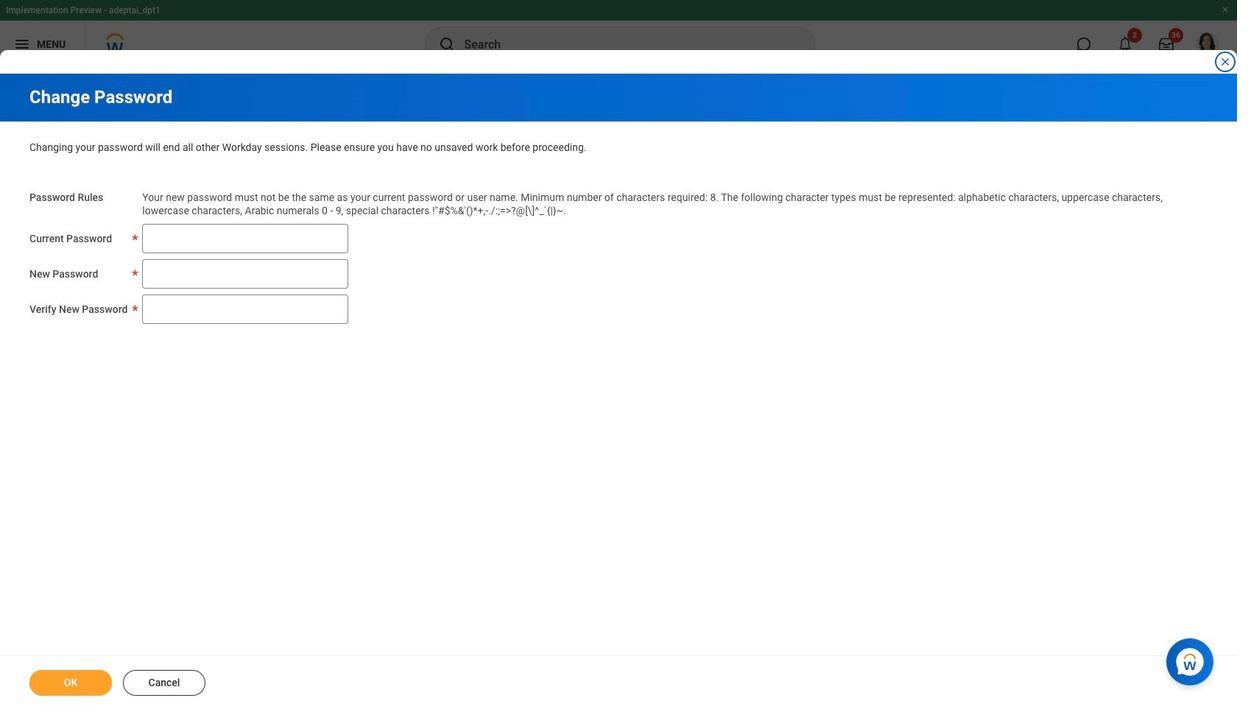 Task type: describe. For each thing, give the bounding box(es) containing it.
close environment banner image
[[1222, 5, 1230, 14]]

inbox large image
[[1160, 37, 1174, 52]]

notifications large image
[[1118, 37, 1133, 52]]

search image
[[438, 35, 456, 53]]



Task type: vqa. For each thing, say whether or not it's contained in the screenshot.
Search IMAGE
yes



Task type: locate. For each thing, give the bounding box(es) containing it.
workday assistant region
[[1167, 633, 1220, 686]]

None password field
[[142, 224, 349, 254], [142, 259, 349, 289], [142, 295, 349, 324], [142, 224, 349, 254], [142, 259, 349, 289], [142, 295, 349, 324]]

profile logan mcneil element
[[1188, 28, 1229, 60]]

close change password image
[[1220, 56, 1232, 68]]

banner
[[0, 0, 1238, 68]]

main content
[[0, 74, 1238, 710]]

dialog
[[0, 0, 1238, 710]]



